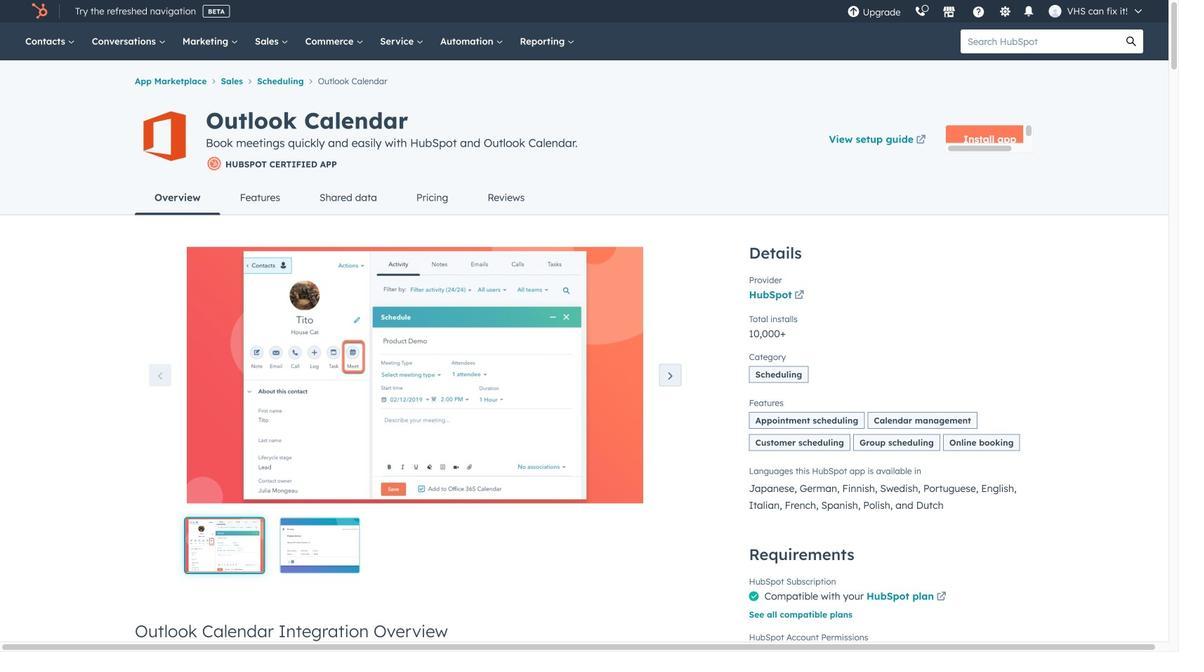 Task type: vqa. For each thing, say whether or not it's contained in the screenshot.
Created related to 10/30/2023
no



Task type: describe. For each thing, give the bounding box(es) containing it.
next image
[[665, 371, 676, 382]]

1 vertical spatial create a meeting directly on the hubspot record image
[[185, 519, 264, 573]]

1 navigation from the top
[[135, 72, 1034, 89]]

marketplaces image
[[943, 6, 955, 19]]

0 vertical spatial create a meeting directly on the hubspot record image
[[185, 246, 645, 505]]



Task type: locate. For each thing, give the bounding box(es) containing it.
1 vertical spatial navigation
[[135, 181, 1034, 215]]

2 navigation from the top
[[135, 181, 1034, 215]]

menu
[[840, 0, 1152, 22]]

create a meeting directly on the hubspot record image
[[185, 246, 645, 505], [185, 519, 264, 573]]

navigation
[[135, 72, 1034, 89], [135, 181, 1034, 215]]

view meeting details on the record timeline image
[[281, 519, 359, 573]]

0 vertical spatial navigation
[[135, 72, 1034, 89]]

Search HubSpot search field
[[961, 29, 1119, 53]]

previous image
[[154, 371, 166, 382]]

terry turtle image
[[1049, 5, 1062, 18]]

link opens in a new window image
[[794, 287, 804, 304], [794, 291, 804, 301], [937, 589, 946, 606], [937, 593, 946, 602]]



